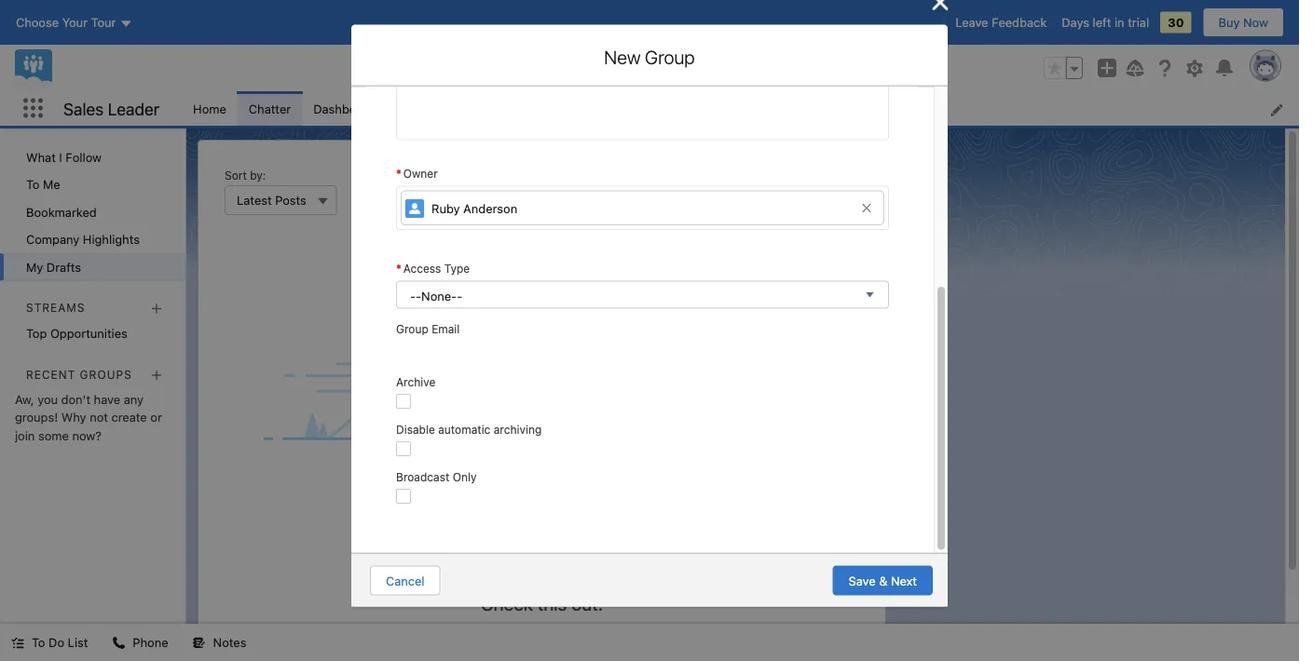 Task type: describe. For each thing, give the bounding box(es) containing it.
chatter
[[249, 101, 291, 115]]

1 - from the left
[[410, 290, 416, 304]]

only
[[453, 471, 477, 484]]

recent groups
[[26, 368, 132, 381]]

some
[[38, 429, 69, 443]]

next
[[891, 574, 917, 588]]

buy now button
[[1203, 7, 1285, 37]]

archiving
[[494, 424, 542, 437]]

do
[[49, 636, 64, 650]]

now
[[1244, 15, 1269, 29]]

this
[[538, 593, 567, 615]]

create
[[111, 411, 147, 425]]

30
[[1168, 15, 1184, 29]]

sort
[[225, 169, 247, 182]]

any
[[124, 393, 144, 407]]

to me
[[26, 178, 60, 192]]

bookmarked link
[[0, 199, 186, 226]]

leave feedback link
[[956, 15, 1047, 29]]

have
[[94, 393, 120, 407]]

text default image for notes
[[193, 637, 206, 650]]

why not create or join some now?
[[15, 411, 162, 443]]

--none-- button
[[396, 282, 889, 310]]

home link
[[182, 91, 238, 126]]

by:
[[250, 169, 266, 182]]

dashboards list item
[[302, 91, 417, 126]]

bookmarked
[[26, 205, 97, 219]]

to for to do list
[[32, 636, 45, 650]]

Archive checkbox
[[396, 395, 411, 410]]

0 horizontal spatial group
[[396, 324, 429, 337]]

automatic
[[438, 424, 491, 437]]

to me link
[[0, 171, 186, 199]]

group email
[[396, 324, 460, 337]]

cancel button
[[370, 566, 441, 596]]

text default image for phone
[[112, 637, 125, 650]]

inverse image
[[929, 0, 952, 14]]

chatter link
[[238, 91, 302, 126]]

sales leader
[[63, 99, 160, 119]]

sales
[[63, 99, 104, 119]]

access type
[[404, 263, 470, 276]]

my drafts link
[[0, 254, 186, 281]]

* for access type
[[396, 263, 402, 276]]

check
[[481, 593, 533, 615]]

to do list button
[[0, 625, 99, 662]]

company highlights link
[[0, 226, 186, 254]]

sort by:
[[225, 169, 266, 182]]

email
[[432, 324, 460, 337]]

new group
[[604, 46, 695, 68]]

broadcast
[[396, 471, 450, 484]]

follow
[[66, 150, 102, 164]]

Compose text text field
[[397, 50, 888, 140]]

access
[[404, 263, 441, 276]]

i
[[59, 150, 62, 164]]

Broadcast Only checkbox
[[396, 490, 411, 505]]

text default image
[[11, 637, 24, 650]]

my
[[26, 260, 43, 274]]

feedback
[[992, 15, 1047, 29]]

cancel
[[386, 574, 425, 588]]

why
[[61, 411, 86, 425]]

aw,
[[15, 393, 34, 407]]

leave feedback
[[956, 15, 1047, 29]]

home
[[193, 101, 226, 115]]

my drafts
[[26, 260, 81, 274]]

or
[[150, 411, 162, 425]]

save
[[849, 574, 876, 588]]

dashboards link
[[302, 91, 392, 126]]



Task type: vqa. For each thing, say whether or not it's contained in the screenshot.
Company
yes



Task type: locate. For each thing, give the bounding box(es) containing it.
3 - from the left
[[457, 290, 463, 304]]

to for to me
[[26, 178, 40, 192]]

top opportunities
[[26, 327, 128, 341]]

you
[[37, 393, 58, 407]]

recent groups link
[[26, 368, 132, 381]]

not
[[90, 411, 108, 425]]

* left access
[[396, 263, 402, 276]]

group
[[1044, 57, 1083, 79]]

- down type in the left of the page
[[457, 290, 463, 304]]

- down access
[[416, 290, 421, 304]]

aw, you don't have any groups!
[[15, 393, 144, 425]]

buy now
[[1219, 15, 1269, 29]]

group left email
[[396, 324, 429, 337]]

recent
[[26, 368, 76, 381]]

groups
[[80, 368, 132, 381]]

&
[[879, 574, 888, 588]]

list
[[68, 636, 88, 650]]

0 horizontal spatial text default image
[[112, 637, 125, 650]]

notes
[[213, 636, 247, 650]]

notes button
[[181, 625, 258, 662]]

save & next button
[[833, 566, 933, 596]]

now?
[[72, 429, 102, 443]]

list containing home
[[182, 91, 1300, 126]]

none-
[[421, 290, 457, 304]]

buy
[[1219, 15, 1240, 29]]

ruby
[[432, 202, 460, 216]]

phone
[[133, 636, 168, 650]]

--none--
[[410, 290, 463, 304]]

out!
[[572, 593, 603, 615]]

what i follow
[[26, 150, 102, 164]]

text default image inside notes button
[[193, 637, 206, 650]]

highlights
[[83, 233, 140, 247]]

days
[[1062, 15, 1090, 29]]

anderson
[[463, 202, 518, 216]]

2 * from the top
[[396, 263, 402, 276]]

text default image left phone
[[112, 637, 125, 650]]

0 vertical spatial *
[[396, 168, 402, 181]]

- left none-
[[410, 290, 416, 304]]

opportunities
[[50, 327, 128, 341]]

type
[[444, 263, 470, 276]]

1 * from the top
[[396, 168, 402, 181]]

days left in trial
[[1062, 15, 1150, 29]]

archive
[[396, 376, 436, 389]]

list
[[182, 91, 1300, 126]]

trial
[[1128, 15, 1150, 29]]

2 - from the left
[[416, 290, 421, 304]]

0 vertical spatial to
[[26, 178, 40, 192]]

disable automatic archiving
[[396, 424, 542, 437]]

in
[[1115, 15, 1125, 29]]

don't
[[61, 393, 91, 407]]

Disable automatic archiving checkbox
[[396, 442, 411, 457]]

* left owner
[[396, 168, 402, 181]]

1 vertical spatial *
[[396, 263, 402, 276]]

group
[[645, 46, 695, 68], [396, 324, 429, 337]]

*
[[396, 168, 402, 181], [396, 263, 402, 276]]

1 vertical spatial to
[[32, 636, 45, 650]]

dashboards
[[313, 101, 381, 115]]

join
[[15, 429, 35, 443]]

1 horizontal spatial group
[[645, 46, 695, 68]]

company highlights
[[26, 233, 140, 247]]

check this out!
[[481, 593, 603, 615]]

text default image left notes
[[193, 637, 206, 650]]

broadcast only
[[396, 471, 477, 484]]

owner
[[404, 168, 438, 181]]

* for owner
[[396, 168, 402, 181]]

ruby anderson
[[432, 202, 518, 216]]

save & next
[[849, 574, 917, 588]]

leader
[[108, 99, 160, 119]]

1 horizontal spatial text default image
[[193, 637, 206, 650]]

text default image
[[112, 637, 125, 650], [193, 637, 206, 650]]

top
[[26, 327, 47, 341]]

0 vertical spatial group
[[645, 46, 695, 68]]

streams
[[26, 302, 85, 315]]

check this out! status
[[213, 548, 871, 643]]

drafts
[[46, 260, 81, 274]]

what
[[26, 150, 56, 164]]

group right new
[[645, 46, 695, 68]]

text default image inside phone button
[[112, 637, 125, 650]]

to
[[26, 178, 40, 192], [32, 636, 45, 650]]

left
[[1093, 15, 1112, 29]]

-
[[410, 290, 416, 304], [416, 290, 421, 304], [457, 290, 463, 304]]

to left do
[[32, 636, 45, 650]]

company
[[26, 233, 79, 247]]

to do list
[[32, 636, 88, 650]]

ruby anderson link
[[401, 191, 885, 226]]

disable
[[396, 424, 435, 437]]

what i follow link
[[0, 144, 186, 171]]

2 text default image from the left
[[193, 637, 206, 650]]

groups!
[[15, 411, 58, 425]]

streams link
[[26, 302, 85, 315]]

1 vertical spatial group
[[396, 324, 429, 337]]

new
[[604, 46, 641, 68]]

to left me
[[26, 178, 40, 192]]

top opportunities link
[[0, 320, 186, 348]]

to inside button
[[32, 636, 45, 650]]

leave
[[956, 15, 989, 29]]

phone button
[[101, 625, 180, 662]]

me
[[43, 178, 60, 192]]

1 text default image from the left
[[112, 637, 125, 650]]



